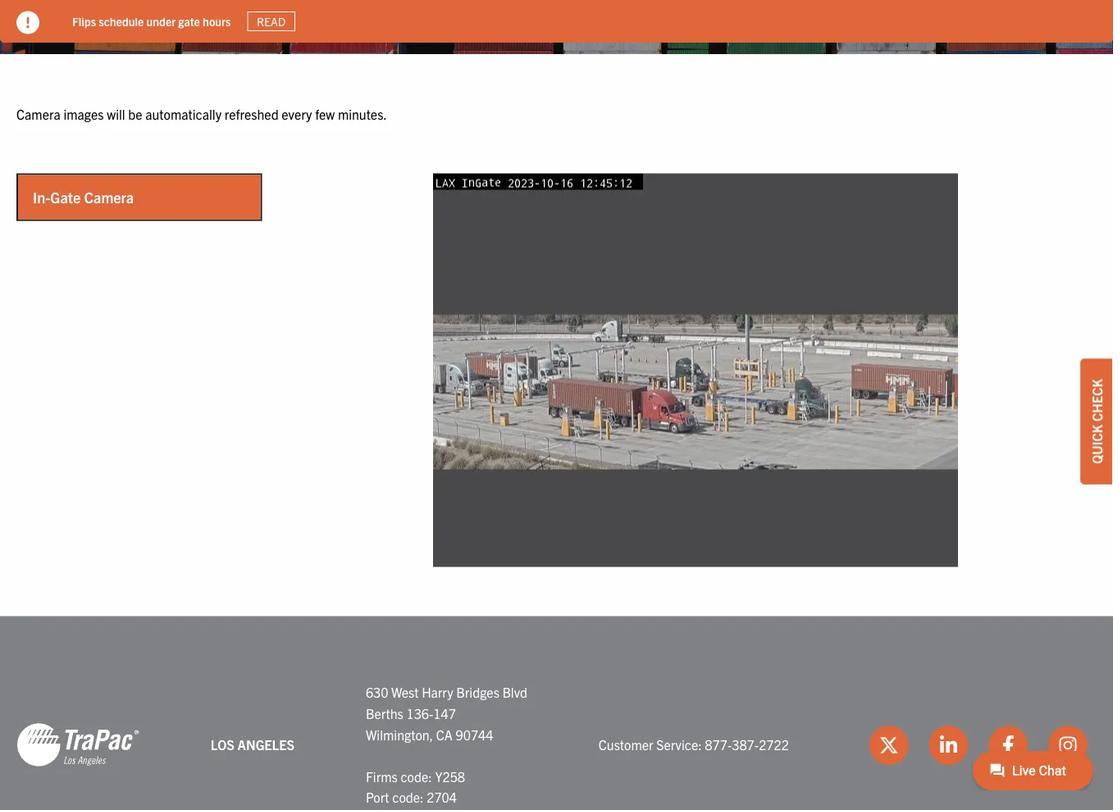 Task type: describe. For each thing, give the bounding box(es) containing it.
wilmington,
[[366, 726, 433, 743]]

will
[[107, 105, 125, 122]]

firms
[[366, 768, 398, 785]]

387-
[[732, 737, 759, 753]]

solid image
[[16, 11, 39, 34]]

few
[[315, 105, 335, 122]]

in-gate camera main content
[[0, 103, 1113, 567]]

ca
[[436, 726, 453, 743]]

los
[[211, 737, 235, 753]]

images
[[64, 105, 104, 122]]

read
[[257, 14, 286, 29]]

los angeles image
[[16, 722, 139, 768]]

bridges
[[456, 684, 500, 701]]

gate
[[50, 188, 81, 206]]

read link
[[247, 11, 295, 31]]

630 west harry bridges blvd berths 136-147 wilmington, ca 90744
[[366, 684, 527, 743]]

check
[[1089, 379, 1105, 422]]

136-
[[406, 705, 433, 722]]

firms code:  y258 port code:  2704
[[366, 768, 465, 806]]

in-gate camera image
[[433, 174, 958, 567]]

angeles
[[238, 737, 295, 753]]

0 vertical spatial camera
[[16, 105, 61, 122]]

every
[[282, 105, 312, 122]]

1 vertical spatial code:
[[392, 789, 424, 806]]

customer service: 877-387-2722
[[599, 737, 789, 753]]

be
[[128, 105, 142, 122]]

quick check
[[1089, 379, 1105, 464]]

90744
[[456, 726, 493, 743]]

schedule
[[99, 14, 144, 28]]



Task type: locate. For each thing, give the bounding box(es) containing it.
in-gate camera link
[[18, 175, 260, 220]]

flips
[[72, 14, 96, 28]]

camera images will be automatically refreshed every few minutes.
[[16, 105, 387, 122]]

code: up 2704
[[401, 768, 432, 785]]

630
[[366, 684, 388, 701]]

harry
[[422, 684, 453, 701]]

footer containing 630 west harry bridges blvd
[[0, 617, 1113, 811]]

2722
[[759, 737, 789, 753]]

customer
[[599, 737, 654, 753]]

automatically
[[145, 105, 222, 122]]

under
[[146, 14, 176, 28]]

in-
[[33, 188, 50, 206]]

los angeles
[[211, 737, 295, 753]]

camera right gate
[[84, 188, 134, 206]]

camera
[[16, 105, 61, 122], [84, 188, 134, 206]]

1 horizontal spatial camera
[[84, 188, 134, 206]]

in-gate camera
[[33, 188, 134, 206]]

code:
[[401, 768, 432, 785], [392, 789, 424, 806]]

camera left images
[[16, 105, 61, 122]]

refreshed
[[225, 105, 279, 122]]

west
[[391, 684, 419, 701]]

2704
[[427, 789, 457, 806]]

flips schedule under gate hours
[[72, 14, 231, 28]]

147
[[433, 705, 456, 722]]

minutes.
[[338, 105, 387, 122]]

y258
[[435, 768, 465, 785]]

service:
[[657, 737, 702, 753]]

877-
[[705, 737, 732, 753]]

0 horizontal spatial camera
[[16, 105, 61, 122]]

quick
[[1089, 425, 1105, 464]]

berths
[[366, 705, 403, 722]]

hours
[[203, 14, 231, 28]]

quick check link
[[1080, 359, 1113, 485]]

blvd
[[503, 684, 527, 701]]

code: right port on the bottom
[[392, 789, 424, 806]]

1 vertical spatial camera
[[84, 188, 134, 206]]

0 vertical spatial code:
[[401, 768, 432, 785]]

gate
[[178, 14, 200, 28]]

port
[[366, 789, 389, 806]]

footer
[[0, 617, 1113, 811]]



Task type: vqa. For each thing, say whether or not it's contained in the screenshot.
Firms code:  Y258 Port code:  2704
yes



